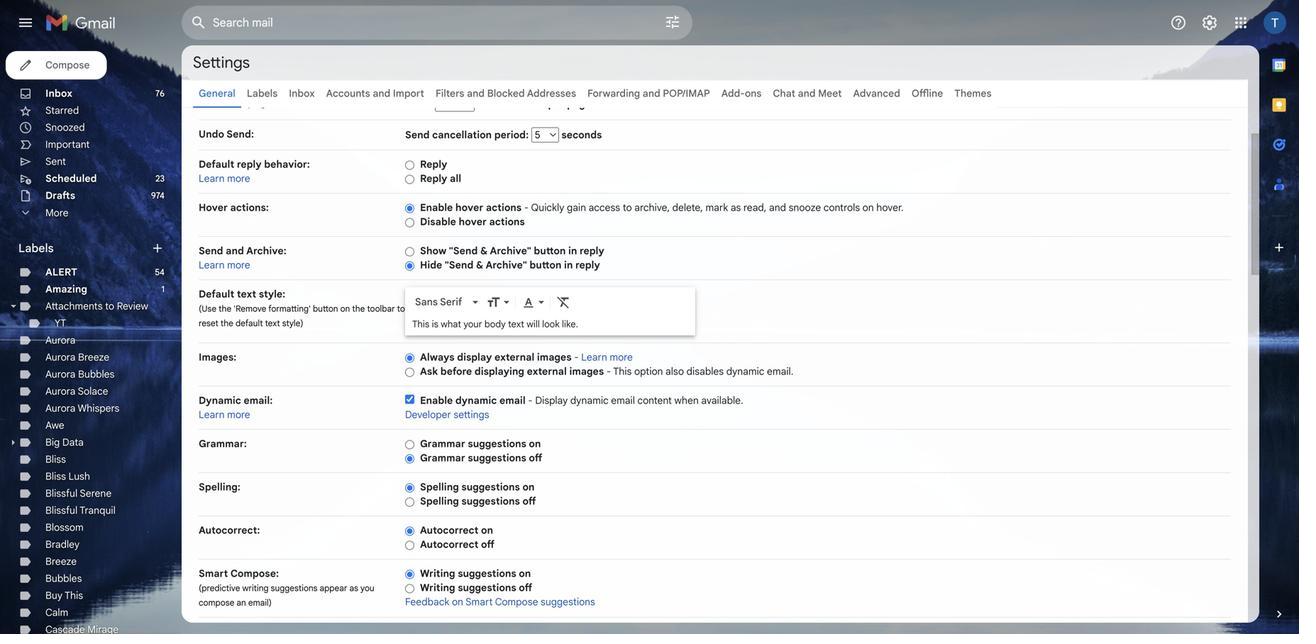 Task type: vqa. For each thing, say whether or not it's contained in the screenshot.
second email from the left
yes



Task type: locate. For each thing, give the bounding box(es) containing it.
1 vertical spatial breeze
[[45, 556, 77, 568]]

blissful up 'blossom' link
[[45, 504, 77, 517]]

this down bubbles link
[[65, 590, 83, 602]]

0 horizontal spatial as
[[349, 583, 358, 594]]

aurora breeze link
[[45, 351, 109, 364]]

to right toolbar
[[397, 304, 405, 314]]

bubbles up solace
[[78, 368, 115, 381]]

page right per
[[567, 98, 591, 110]]

more down archive:
[[227, 259, 250, 271]]

1 vertical spatial bliss
[[45, 470, 66, 483]]

off down grammar suggestions on
[[529, 452, 542, 464]]

3 aurora from the top
[[45, 368, 76, 381]]

and for archive:
[[226, 245, 244, 257]]

0 horizontal spatial inbox link
[[45, 87, 72, 100]]

0 horizontal spatial smart
[[199, 568, 228, 580]]

learn more link up hover actions:
[[199, 172, 250, 185]]

0 vertical spatial compose
[[45, 59, 90, 71]]

feedback
[[405, 596, 449, 608]]

2 horizontal spatial text
[[508, 319, 524, 330]]

external down always display external images - learn more on the bottom left of the page
[[527, 365, 567, 378]]

feedback on smart compose suggestions
[[405, 596, 595, 608]]

1 vertical spatial archive"
[[486, 259, 527, 271]]

send up reply radio
[[405, 129, 430, 141]]

0 vertical spatial send
[[405, 129, 430, 141]]

- left display
[[528, 394, 533, 407]]

you
[[360, 583, 374, 594]]

0 vertical spatial button
[[534, 245, 566, 257]]

gmail image
[[45, 9, 123, 37]]

external up displaying
[[495, 351, 534, 364]]

aurora down yt
[[45, 334, 76, 347]]

writing up feedback
[[420, 582, 455, 594]]

1 horizontal spatial page
[[567, 98, 591, 110]]

more inside 'dynamic email: learn more'
[[227, 409, 250, 421]]

compose down 'gmail' image
[[45, 59, 90, 71]]

reply up formatting options toolbar
[[575, 259, 600, 271]]

0 vertical spatial "send
[[449, 245, 478, 257]]

0 vertical spatial reply
[[237, 158, 262, 171]]

period:
[[494, 129, 529, 141]]

0 horizontal spatial to
[[105, 300, 114, 313]]

email:
[[244, 394, 273, 407]]

0 vertical spatial spelling
[[420, 481, 459, 493]]

and left archive:
[[226, 245, 244, 257]]

2 autocorrect from the top
[[420, 539, 479, 551]]

0 vertical spatial writing
[[420, 568, 455, 580]]

forwarding
[[587, 87, 640, 100]]

2 default from the top
[[199, 288, 234, 300]]

aurora for aurora whispers
[[45, 402, 76, 415]]

blissful for blissful serene
[[45, 487, 77, 500]]

hide "send & archive" button in reply
[[420, 259, 600, 271]]

more down dynamic
[[227, 409, 250, 421]]

1 vertical spatial grammar
[[420, 452, 465, 464]]

0 horizontal spatial inbox
[[45, 87, 72, 100]]

Autocorrect on radio
[[405, 526, 414, 537]]

1 enable from the top
[[420, 201, 453, 214]]

1 horizontal spatial send
[[405, 129, 430, 141]]

the right reset
[[221, 318, 233, 329]]

the left toolbar
[[352, 304, 365, 314]]

1 vertical spatial external
[[527, 365, 567, 378]]

actions for disable
[[489, 216, 525, 228]]

0 vertical spatial autocorrect
[[420, 524, 479, 537]]

reply left all
[[420, 172, 447, 185]]

breeze down 'bradley' on the bottom left of the page
[[45, 556, 77, 568]]

1 vertical spatial reply
[[420, 172, 447, 185]]

bubbles up buy this link
[[45, 573, 82, 585]]

2 vertical spatial button
[[313, 304, 338, 314]]

autocorrect on
[[420, 524, 493, 537]]

important
[[45, 138, 90, 151]]

2 bliss from the top
[[45, 470, 66, 483]]

1 horizontal spatial inbox link
[[289, 87, 315, 100]]

big data link
[[45, 436, 84, 449]]

1 vertical spatial hover
[[459, 216, 487, 228]]

Autocorrect off radio
[[405, 540, 414, 551]]

is
[[432, 319, 438, 330]]

advanced search options image
[[658, 8, 687, 36]]

enable hover actions - quickly gain access to archive, delete, mark as read, and snooze controls on hover.
[[420, 201, 904, 214]]

1 vertical spatial &
[[476, 259, 483, 271]]

"send down disable hover actions
[[449, 245, 478, 257]]

and right filters
[[467, 87, 485, 100]]

1 vertical spatial enable
[[420, 394, 453, 407]]

button
[[534, 245, 566, 257], [530, 259, 561, 271], [313, 304, 338, 314]]

1 aurora from the top
[[45, 334, 76, 347]]

to
[[623, 201, 632, 214], [105, 300, 114, 313], [397, 304, 405, 314]]

1 vertical spatial send
[[199, 245, 223, 257]]

blissful
[[45, 487, 77, 500], [45, 504, 77, 517]]

labels
[[247, 87, 278, 100], [18, 241, 54, 255]]

autocorrect for autocorrect off
[[420, 539, 479, 551]]

text up 'remove
[[237, 288, 256, 300]]

2 reply from the top
[[420, 172, 447, 185]]

0 vertical spatial blissful
[[45, 487, 77, 500]]

1 vertical spatial blissful
[[45, 504, 77, 517]]

blocked
[[487, 87, 525, 100]]

learn up (use
[[199, 259, 225, 271]]

blossom link
[[45, 521, 84, 534]]

bliss down bliss link
[[45, 470, 66, 483]]

page left size:
[[248, 96, 272, 109]]

show for show "send & archive" button in reply
[[420, 245, 446, 257]]

learn more link down archive:
[[199, 259, 250, 271]]

inbox link up starred link
[[45, 87, 72, 100]]

aurora whispers
[[45, 402, 119, 415]]

dynamic down ask before displaying external images - this option also disables dynamic email.
[[570, 394, 608, 407]]

formatting'
[[268, 304, 311, 314]]

behavior:
[[264, 158, 310, 171]]

5 aurora from the top
[[45, 402, 76, 415]]

to inside default text style: (use the 'remove formatting' button on the toolbar to reset the default text style)
[[397, 304, 405, 314]]

enable for enable dynamic email
[[420, 394, 453, 407]]

off for grammar suggestions on
[[529, 452, 542, 464]]

suggestions for grammar suggestions on
[[468, 438, 526, 450]]

enable up developer
[[420, 394, 453, 407]]

2 aurora from the top
[[45, 351, 76, 364]]

and left import
[[373, 87, 390, 100]]

serif
[[440, 296, 462, 308]]

aurora up aurora solace
[[45, 368, 76, 381]]

and for import
[[373, 87, 390, 100]]

writing suggestions on
[[420, 568, 531, 580]]

to left review
[[105, 300, 114, 313]]

1
[[161, 284, 165, 295]]

on inside default text style: (use the 'remove formatting' button on the toolbar to reset the default text style)
[[340, 304, 350, 314]]

remove formatting ‪(⌘\)‬ image
[[556, 295, 570, 309]]

bliss for bliss link
[[45, 453, 66, 466]]

aurora
[[45, 334, 76, 347], [45, 351, 76, 364], [45, 368, 76, 381], [45, 385, 76, 398], [45, 402, 76, 415]]

bliss lush
[[45, 470, 90, 483]]

spelling right spelling suggestions on option
[[420, 481, 459, 493]]

filters
[[436, 87, 464, 100]]

0 vertical spatial default
[[199, 158, 234, 171]]

"send
[[449, 245, 478, 257], [445, 259, 473, 271]]

filters and blocked addresses
[[436, 87, 576, 100]]

inbox right labels link
[[289, 87, 315, 100]]

Disable hover actions radio
[[405, 217, 414, 228]]

labels for labels 'heading'
[[18, 241, 54, 255]]

bradley
[[45, 539, 80, 551]]

content
[[637, 394, 672, 407]]

actions up show "send & archive" button in reply
[[489, 216, 525, 228]]

breeze up aurora bubbles
[[78, 351, 109, 364]]

2 spelling from the top
[[420, 495, 459, 508]]

grammar down 'developer settings' 'link'
[[420, 438, 465, 450]]

writing for writing suggestions off
[[420, 582, 455, 594]]

0 vertical spatial grammar
[[420, 438, 465, 450]]

"send right hide
[[445, 259, 473, 271]]

send for send and archive: learn more
[[199, 245, 223, 257]]

0 vertical spatial enable
[[420, 201, 453, 214]]

1 horizontal spatial inbox
[[289, 87, 315, 100]]

0 vertical spatial archive"
[[490, 245, 531, 257]]

as left you
[[349, 583, 358, 594]]

"send for hide
[[445, 259, 473, 271]]

button down show "send & archive" button in reply
[[530, 259, 561, 271]]

in down gain
[[568, 245, 577, 257]]

snooze
[[789, 201, 821, 214]]

1 horizontal spatial to
[[397, 304, 405, 314]]

actions:
[[230, 201, 269, 214]]

advanced
[[853, 87, 900, 100]]

to inside labels navigation
[[105, 300, 114, 313]]

0 horizontal spatial email
[[499, 394, 526, 407]]

1 vertical spatial default
[[199, 288, 234, 300]]

this left the option
[[613, 365, 632, 378]]

send for send cancellation period:
[[405, 129, 430, 141]]

1 vertical spatial "send
[[445, 259, 473, 271]]

and inside the send and archive: learn more
[[226, 245, 244, 257]]

inbox up starred link
[[45, 87, 72, 100]]

smart down the writing suggestions off
[[466, 596, 493, 608]]

addresses
[[527, 87, 576, 100]]

0 vertical spatial bubbles
[[78, 368, 115, 381]]

1 horizontal spatial this
[[412, 319, 429, 330]]

as
[[731, 201, 741, 214], [349, 583, 358, 594]]

add-ons link
[[721, 87, 762, 100]]

learn more link down dynamic
[[199, 409, 250, 421]]

reply for reply all
[[420, 172, 447, 185]]

external
[[495, 351, 534, 364], [527, 365, 567, 378]]

email.
[[767, 365, 793, 378]]

1 vertical spatial reply
[[580, 245, 604, 257]]

enable
[[420, 201, 453, 214], [420, 394, 453, 407]]

lush
[[68, 470, 90, 483]]

calm
[[45, 607, 68, 619]]

inbox link right labels link
[[289, 87, 315, 100]]

labels right maximum
[[247, 87, 278, 100]]

snoozed
[[45, 121, 85, 134]]

show for show
[[406, 98, 435, 110]]

autocorrect up autocorrect off
[[420, 524, 479, 537]]

1 vertical spatial compose
[[495, 596, 538, 608]]

scheduled link
[[45, 172, 97, 185]]

1 autocorrect from the top
[[420, 524, 479, 537]]

1 horizontal spatial breeze
[[78, 351, 109, 364]]

- left quickly
[[524, 201, 529, 214]]

feedback on smart compose suggestions link
[[405, 596, 595, 608]]

1 vertical spatial button
[[530, 259, 561, 271]]

display
[[535, 394, 568, 407]]

& down show "send & archive" button in reply
[[476, 259, 483, 271]]

whispers
[[78, 402, 119, 415]]

undo send:
[[199, 128, 254, 140]]

learn up hover
[[199, 172, 225, 185]]

1 email from the left
[[499, 394, 526, 407]]

autocorrect down autocorrect on
[[420, 539, 479, 551]]

0 vertical spatial show
[[406, 98, 435, 110]]

big
[[45, 436, 60, 449]]

smart up (predictive
[[199, 568, 228, 580]]

disables
[[687, 365, 724, 378]]

- left the option
[[606, 365, 611, 378]]

0 vertical spatial &
[[480, 245, 488, 257]]

compose
[[45, 59, 90, 71], [495, 596, 538, 608]]

reply down send:
[[237, 158, 262, 171]]

spelling right spelling suggestions off radio
[[420, 495, 459, 508]]

hover for enable
[[455, 201, 483, 214]]

developer settings link
[[405, 409, 489, 421]]

actions
[[486, 201, 522, 214], [489, 216, 525, 228]]

bubbles link
[[45, 573, 82, 585]]

learn
[[199, 172, 225, 185], [199, 259, 225, 271], [581, 351, 607, 364], [199, 409, 225, 421]]

dynamic
[[199, 394, 241, 407]]

1 horizontal spatial labels
[[247, 87, 278, 100]]

scheduled
[[45, 172, 97, 185]]

displaying
[[475, 365, 524, 378]]

0 horizontal spatial send
[[199, 245, 223, 257]]

compose inside compose button
[[45, 59, 90, 71]]

1 vertical spatial this
[[613, 365, 632, 378]]

smart inside smart compose: (predictive writing suggestions appear as you compose an email)
[[199, 568, 228, 580]]

1 vertical spatial spelling
[[420, 495, 459, 508]]

more inside the default reply behavior: learn more
[[227, 172, 250, 185]]

bradley link
[[45, 539, 80, 551]]

spelling for spelling suggestions on
[[420, 481, 459, 493]]

2 writing from the top
[[420, 582, 455, 594]]

text left will at the bottom left of page
[[508, 319, 524, 330]]

0 vertical spatial smart
[[199, 568, 228, 580]]

0 horizontal spatial compose
[[45, 59, 90, 71]]

default for (use
[[199, 288, 234, 300]]

compose button
[[6, 51, 107, 79]]

starred
[[45, 104, 79, 117]]

archive" for show
[[490, 245, 531, 257]]

default down the undo
[[199, 158, 234, 171]]

2 enable from the top
[[420, 394, 453, 407]]

1 inbox from the left
[[45, 87, 72, 100]]

aurora for aurora solace
[[45, 385, 76, 398]]

bliss down big
[[45, 453, 66, 466]]

drafts link
[[45, 189, 75, 202]]

4 aurora from the top
[[45, 385, 76, 398]]

support image
[[1170, 14, 1187, 31]]

off down spelling suggestions on
[[522, 495, 536, 508]]

default inside the default reply behavior: learn more
[[199, 158, 234, 171]]

images down look
[[537, 351, 572, 364]]

aurora bubbles link
[[45, 368, 115, 381]]

send inside the send and archive: learn more
[[199, 245, 223, 257]]

0 vertical spatial hover
[[455, 201, 483, 214]]

show left filters
[[406, 98, 435, 110]]

1 blissful from the top
[[45, 487, 77, 500]]

on down the writing suggestions off
[[452, 596, 463, 608]]

aurora up 'awe' 'link' on the left bottom of page
[[45, 402, 76, 415]]

text left style)
[[265, 318, 280, 329]]

hover.
[[876, 201, 904, 214]]

learn more link for reply
[[199, 172, 250, 185]]

aurora whispers link
[[45, 402, 119, 415]]

enable inside 'enable dynamic email - display dynamic email content when available. developer settings'
[[420, 394, 453, 407]]

2 blissful from the top
[[45, 504, 77, 517]]

1 horizontal spatial email
[[611, 394, 635, 407]]

breeze
[[78, 351, 109, 364], [45, 556, 77, 568]]

2 vertical spatial reply
[[575, 259, 600, 271]]

inbox inside labels navigation
[[45, 87, 72, 100]]

1 bliss from the top
[[45, 453, 66, 466]]

button up hide "send & archive" button in reply
[[534, 245, 566, 257]]

Enable hover actions radio
[[405, 203, 414, 214]]

dynamic left the email.
[[726, 365, 764, 378]]

advanced link
[[853, 87, 900, 100]]

archive" down show "send & archive" button in reply
[[486, 259, 527, 271]]

tab list
[[1259, 45, 1299, 583]]

archive" up hide "send & archive" button in reply
[[490, 245, 531, 257]]

1 spelling from the top
[[420, 481, 459, 493]]

hover up disable hover actions
[[455, 201, 483, 214]]

on up feedback on smart compose suggestions link on the bottom left
[[519, 568, 531, 580]]

writing
[[420, 568, 455, 580], [420, 582, 455, 594]]

images up 'enable dynamic email - display dynamic email content when available. developer settings'
[[569, 365, 604, 378]]

0 vertical spatial this
[[412, 319, 429, 330]]

default up (use
[[199, 288, 234, 300]]

button for show "send & archive" button in reply
[[534, 245, 566, 257]]

on left toolbar
[[340, 304, 350, 314]]

reply up reply all
[[420, 158, 447, 171]]

and
[[373, 87, 390, 100], [467, 87, 485, 100], [643, 87, 660, 100], [798, 87, 816, 100], [769, 201, 786, 214], [226, 245, 244, 257]]

0 vertical spatial breeze
[[78, 351, 109, 364]]

1 vertical spatial autocorrect
[[420, 539, 479, 551]]

0 vertical spatial labels
[[247, 87, 278, 100]]

0 horizontal spatial this
[[65, 590, 83, 602]]

hover for disable
[[459, 216, 487, 228]]

0 vertical spatial reply
[[420, 158, 447, 171]]

0 horizontal spatial labels
[[18, 241, 54, 255]]

grammar for grammar suggestions on
[[420, 438, 465, 450]]

ons
[[745, 87, 762, 100]]

1 default from the top
[[199, 158, 234, 171]]

labels inside navigation
[[18, 241, 54, 255]]

1 reply from the top
[[420, 158, 447, 171]]

0 vertical spatial bliss
[[45, 453, 66, 466]]

-
[[524, 201, 529, 214], [574, 351, 579, 364], [606, 365, 611, 378], [528, 394, 533, 407]]

hover actions:
[[199, 201, 269, 214]]

suggestions for spelling suggestions on
[[461, 481, 520, 493]]

inbox
[[45, 87, 72, 100], [289, 87, 315, 100]]

show up hide
[[420, 245, 446, 257]]

suggestions for spelling suggestions off
[[461, 495, 520, 508]]

button right the formatting'
[[313, 304, 338, 314]]

send down hover
[[199, 245, 223, 257]]

writing right 'writing suggestions on' 'radio'
[[420, 568, 455, 580]]

dynamic up settings
[[455, 394, 497, 407]]

reply
[[237, 158, 262, 171], [580, 245, 604, 257], [575, 259, 600, 271]]

2 vertical spatial this
[[65, 590, 83, 602]]

None search field
[[182, 6, 692, 40]]

blissful down bliss lush
[[45, 487, 77, 500]]

labels navigation
[[0, 45, 182, 634]]

on up spelling suggestions off
[[522, 481, 535, 493]]

labels link
[[247, 87, 278, 100]]

this left "is"
[[412, 319, 429, 330]]

autocorrect
[[420, 524, 479, 537], [420, 539, 479, 551]]

1 vertical spatial smart
[[466, 596, 493, 608]]

Reply all radio
[[405, 174, 414, 185]]

1 vertical spatial as
[[349, 583, 358, 594]]

974
[[151, 190, 165, 201]]

0 vertical spatial images
[[537, 351, 572, 364]]

2 grammar from the top
[[420, 452, 465, 464]]

email
[[499, 394, 526, 407], [611, 394, 635, 407]]

1 vertical spatial actions
[[489, 216, 525, 228]]

reply down access
[[580, 245, 604, 257]]

1 horizontal spatial compose
[[495, 596, 538, 608]]

search mail image
[[186, 10, 211, 35]]

grammar suggestions off
[[420, 452, 542, 464]]

sent link
[[45, 155, 66, 168]]

1 writing from the top
[[420, 568, 455, 580]]

learn down dynamic
[[199, 409, 225, 421]]

sans serif option
[[412, 295, 470, 309]]

0 vertical spatial actions
[[486, 201, 522, 214]]

more up hover actions:
[[227, 172, 250, 185]]

aurora down aurora bubbles link
[[45, 385, 76, 398]]

aurora for aurora link
[[45, 334, 76, 347]]

1 grammar from the top
[[420, 438, 465, 450]]

0 vertical spatial in
[[568, 245, 577, 257]]

email left content
[[611, 394, 635, 407]]

default inside default text style: (use the 'remove formatting' button on the toolbar to reset the default text style)
[[199, 288, 234, 300]]

0 vertical spatial as
[[731, 201, 741, 214]]

and for blocked
[[467, 87, 485, 100]]

1 vertical spatial show
[[420, 245, 446, 257]]

toolbar
[[367, 304, 395, 314]]

Always display external images radio
[[405, 353, 414, 363]]

an
[[237, 598, 246, 608]]

1 vertical spatial writing
[[420, 582, 455, 594]]

and right chat
[[798, 87, 816, 100]]

blissful tranquil link
[[45, 504, 116, 517]]

blossom
[[45, 521, 84, 534]]

writing for writing suggestions on
[[420, 568, 455, 580]]

as right mark
[[731, 201, 741, 214]]

None checkbox
[[405, 395, 414, 404]]

images
[[537, 351, 572, 364], [569, 365, 604, 378]]

1 vertical spatial in
[[564, 259, 573, 271]]

1 vertical spatial labels
[[18, 241, 54, 255]]

actions up disable hover actions
[[486, 201, 522, 214]]

Spelling suggestions off radio
[[405, 497, 414, 508]]

0 horizontal spatial page
[[248, 96, 272, 109]]



Task type: describe. For each thing, give the bounding box(es) containing it.
filters and blocked addresses link
[[436, 87, 576, 100]]

2 inbox from the left
[[289, 87, 315, 100]]

forwarding and pop/imap link
[[587, 87, 710, 100]]

Writing suggestions off radio
[[405, 583, 414, 594]]

aurora link
[[45, 334, 76, 347]]

disable
[[420, 216, 456, 228]]

labels heading
[[18, 241, 150, 255]]

spelling for spelling suggestions off
[[420, 495, 459, 508]]

1 horizontal spatial smart
[[466, 596, 493, 608]]

button for hide "send & archive" button in reply
[[530, 259, 561, 271]]

on down spelling suggestions off
[[481, 524, 493, 537]]

your
[[464, 319, 482, 330]]

1 horizontal spatial text
[[265, 318, 280, 329]]

enable for enable hover actions
[[420, 201, 453, 214]]

settings
[[454, 409, 489, 421]]

smart compose: (predictive writing suggestions appear as you compose an email)
[[199, 568, 374, 608]]

controls
[[824, 201, 860, 214]]

more up ask before displaying external images - this option also disables dynamic email.
[[610, 351, 633, 364]]

mark
[[706, 201, 728, 214]]

learn more link up ask before displaying external images - this option also disables dynamic email.
[[581, 351, 633, 364]]

data
[[62, 436, 84, 449]]

learn up ask before displaying external images - this option also disables dynamic email.
[[581, 351, 607, 364]]

style:
[[259, 288, 285, 300]]

disable hover actions
[[420, 216, 525, 228]]

Writing suggestions on radio
[[405, 569, 414, 580]]

sent
[[45, 155, 66, 168]]

and right read,
[[769, 201, 786, 214]]

as inside smart compose: (predictive writing suggestions appear as you compose an email)
[[349, 583, 358, 594]]

available.
[[701, 394, 743, 407]]

and for pop/imap
[[643, 87, 660, 100]]

"send for show
[[449, 245, 478, 257]]

and for meet
[[798, 87, 816, 100]]

0 horizontal spatial breeze
[[45, 556, 77, 568]]

aurora for aurora bubbles
[[45, 368, 76, 381]]

ask
[[420, 365, 438, 378]]

send:
[[227, 128, 254, 140]]

body
[[485, 319, 506, 330]]

Hide "Send & Archive" button in reply radio
[[405, 261, 414, 271]]

Ask before displaying external images radio
[[405, 367, 414, 378]]

solace
[[78, 385, 108, 398]]

& for show
[[480, 245, 488, 257]]

attachments
[[45, 300, 103, 313]]

blissful serene
[[45, 487, 112, 500]]

snoozed link
[[45, 121, 85, 134]]

style)
[[282, 318, 303, 329]]

1 vertical spatial bubbles
[[45, 573, 82, 585]]

seconds
[[559, 129, 602, 141]]

buy this
[[45, 590, 83, 602]]

ask before displaying external images - this option also disables dynamic email.
[[420, 365, 793, 378]]

review
[[117, 300, 148, 313]]

offline
[[912, 87, 943, 100]]

aurora solace
[[45, 385, 108, 398]]

archive" for hide
[[486, 259, 527, 271]]

reply for show "send & archive" button in reply
[[580, 245, 604, 257]]

spelling suggestions on
[[420, 481, 535, 493]]

- up ask before displaying external images - this option also disables dynamic email.
[[574, 351, 579, 364]]

1 inbox link from the left
[[45, 87, 72, 100]]

offline link
[[912, 87, 943, 100]]

learn inside the send and archive: learn more
[[199, 259, 225, 271]]

formatting options toolbar
[[409, 289, 691, 315]]

actions for enable
[[486, 201, 522, 214]]

aurora for aurora breeze
[[45, 351, 76, 364]]

learn more link for and
[[199, 259, 250, 271]]

aurora breeze
[[45, 351, 109, 364]]

suggestions for writing suggestions off
[[458, 582, 516, 594]]

grammar for grammar suggestions off
[[420, 452, 465, 464]]

autocorrect:
[[199, 524, 260, 537]]

conversations
[[477, 98, 546, 110]]

Show "Send & Archive" button in reply radio
[[405, 246, 414, 257]]

76
[[155, 88, 165, 99]]

reply inside the default reply behavior: learn more
[[237, 158, 262, 171]]

gain
[[567, 201, 586, 214]]

more inside the send and archive: learn more
[[227, 259, 250, 271]]

look
[[542, 319, 560, 330]]

suggestions for grammar suggestions off
[[468, 452, 526, 464]]

Grammar suggestions off radio
[[405, 454, 414, 464]]

bliss for bliss lush
[[45, 470, 66, 483]]

blissful for blissful tranquil
[[45, 504, 77, 517]]

accounts
[[326, 87, 370, 100]]

0 horizontal spatial dynamic
[[455, 394, 497, 407]]

send cancellation period:
[[405, 129, 531, 141]]

archive:
[[246, 245, 286, 257]]

learn inside the default reply behavior: learn more
[[199, 172, 225, 185]]

button inside default text style: (use the 'remove formatting' button on the toolbar to reset the default text style)
[[313, 304, 338, 314]]

0 horizontal spatial text
[[237, 288, 256, 300]]

images:
[[199, 351, 236, 364]]

grammar:
[[199, 438, 247, 450]]

amazing
[[45, 283, 87, 296]]

this is what your body text will look like.
[[412, 319, 578, 330]]

per
[[548, 98, 564, 110]]

size:
[[274, 96, 296, 109]]

2 horizontal spatial this
[[613, 365, 632, 378]]

drafts
[[45, 189, 75, 202]]

labels for labels link
[[247, 87, 278, 100]]

on left hover.
[[862, 201, 874, 214]]

enable dynamic email - display dynamic email content when available. developer settings
[[405, 394, 743, 421]]

off for spelling suggestions on
[[522, 495, 536, 508]]

learn inside 'dynamic email: learn more'
[[199, 409, 225, 421]]

off for writing suggestions on
[[519, 582, 532, 594]]

aurora solace link
[[45, 385, 108, 398]]

hover
[[199, 201, 228, 214]]

Spelling suggestions on radio
[[405, 483, 414, 493]]

& for hide
[[476, 259, 483, 271]]

on down display
[[529, 438, 541, 450]]

add-
[[721, 87, 745, 100]]

this inside labels navigation
[[65, 590, 83, 602]]

1 horizontal spatial dynamic
[[570, 394, 608, 407]]

buy this link
[[45, 590, 83, 602]]

accounts and import link
[[326, 87, 424, 100]]

suggestions for writing suggestions on
[[458, 568, 516, 580]]

meet
[[818, 87, 842, 100]]

off up "writing suggestions on"
[[481, 539, 494, 551]]

reset
[[199, 318, 218, 329]]

in for hide "send & archive" button in reply
[[564, 259, 573, 271]]

the right (use
[[219, 304, 231, 314]]

'remove
[[234, 304, 266, 314]]

1 vertical spatial images
[[569, 365, 604, 378]]

main menu image
[[17, 14, 34, 31]]

autocorrect for autocorrect on
[[420, 524, 479, 537]]

settings image
[[1201, 14, 1218, 31]]

in for show "send & archive" button in reply
[[568, 245, 577, 257]]

writing
[[242, 583, 269, 594]]

more
[[45, 207, 68, 219]]

send and archive: learn more
[[199, 245, 286, 271]]

reply for hide "send & archive" button in reply
[[575, 259, 600, 271]]

access
[[589, 201, 620, 214]]

- inside 'enable dynamic email - display dynamic email content when available. developer settings'
[[528, 394, 533, 407]]

default for learn
[[199, 158, 234, 171]]

2 email from the left
[[611, 394, 635, 407]]

Grammar suggestions on radio
[[405, 439, 414, 450]]

conversations per page
[[475, 98, 591, 110]]

amazing link
[[45, 283, 87, 296]]

breeze link
[[45, 556, 77, 568]]

suggestions inside smart compose: (predictive writing suggestions appear as you compose an email)
[[271, 583, 317, 594]]

awe
[[45, 419, 64, 432]]

alert link
[[45, 266, 77, 278]]

0 vertical spatial external
[[495, 351, 534, 364]]

attachments to review link
[[45, 300, 148, 313]]

learn more link for email:
[[199, 409, 250, 421]]

appear
[[320, 583, 347, 594]]

bliss lush link
[[45, 470, 90, 483]]

themes
[[954, 87, 992, 100]]

spelling suggestions off
[[420, 495, 536, 508]]

more button
[[0, 204, 170, 221]]

(use
[[199, 304, 216, 314]]

2 inbox link from the left
[[289, 87, 315, 100]]

2 horizontal spatial to
[[623, 201, 632, 214]]

Search mail text field
[[213, 16, 624, 30]]

reply for reply
[[420, 158, 447, 171]]

Reply radio
[[405, 160, 414, 171]]

1 horizontal spatial as
[[731, 201, 741, 214]]

chat
[[773, 87, 795, 100]]

default reply behavior: learn more
[[199, 158, 310, 185]]

2 horizontal spatial dynamic
[[726, 365, 764, 378]]



